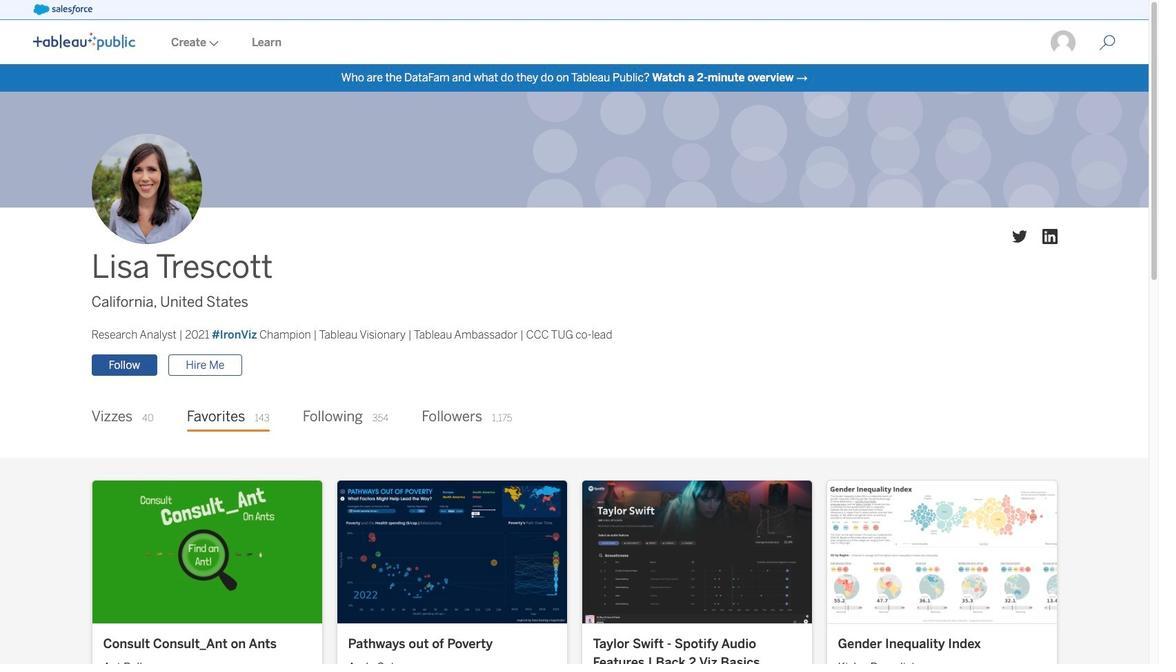Task type: locate. For each thing, give the bounding box(es) containing it.
2 workbook thumbnail image from the left
[[337, 481, 567, 624]]

tara.schultz image
[[1050, 29, 1078, 57]]

workbook thumbnail image
[[92, 481, 322, 624], [337, 481, 567, 624], [582, 481, 812, 624], [827, 481, 1057, 624]]

twitter.com image
[[1012, 229, 1028, 245]]

create image
[[206, 41, 219, 46]]

3 workbook thumbnail image from the left
[[582, 481, 812, 624]]

go to search image
[[1083, 35, 1133, 51]]

1 workbook thumbnail image from the left
[[92, 481, 322, 624]]



Task type: describe. For each thing, give the bounding box(es) containing it.
logo image
[[33, 32, 135, 50]]

linkedin.com image
[[1043, 229, 1058, 245]]

avatar image
[[91, 134, 202, 245]]

4 workbook thumbnail image from the left
[[827, 481, 1057, 624]]

salesforce logo image
[[33, 4, 92, 15]]



Task type: vqa. For each thing, say whether or not it's contained in the screenshot.
Workbook thumbnail
yes



